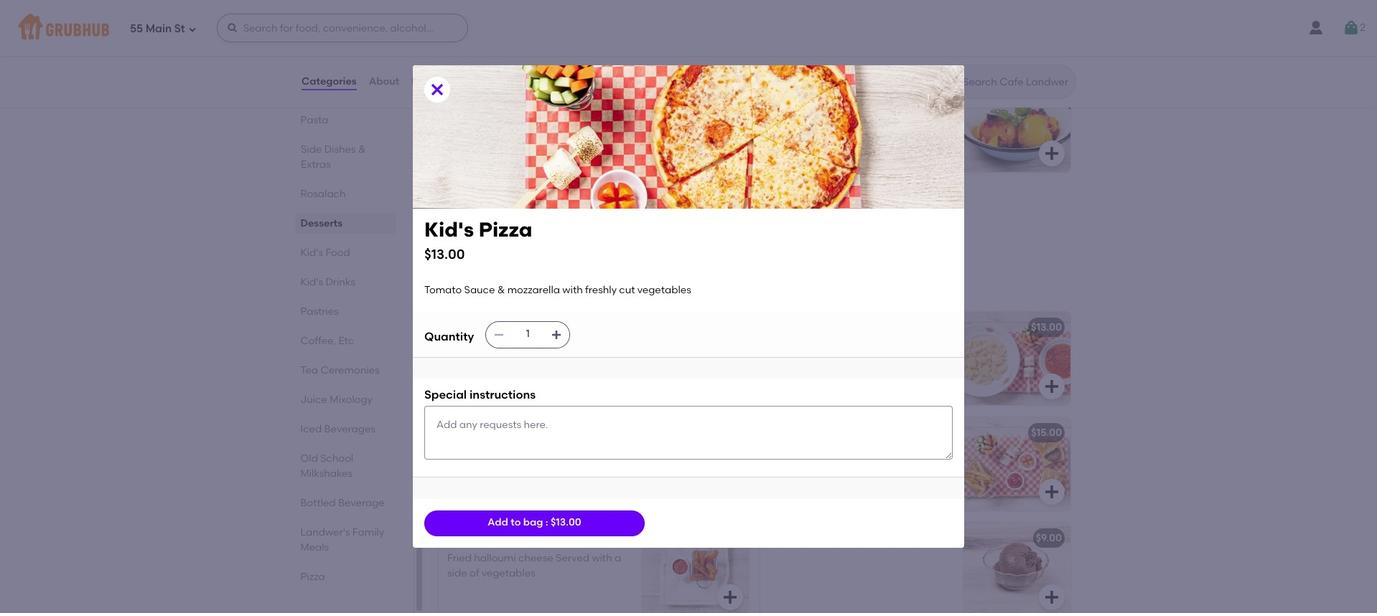 Task type: describe. For each thing, give the bounding box(es) containing it.
about
[[369, 75, 399, 87]]

$9.00 for ice cream (2 scoops)
[[1036, 533, 1062, 545]]

search icon image
[[940, 73, 957, 90]]

and inside two mini hamburgers in sesame buns with french fries, ketchup and freshly cut vegetables
[[919, 462, 938, 474]]

cut inside two mini hamburgers in sesame buns with french fries, ketchup and freshly cut vegetables
[[803, 477, 819, 489]]

bottled beverage
[[301, 498, 385, 510]]

add
[[488, 517, 508, 530]]

ice for ice cream (2 scoops)
[[769, 533, 784, 545]]

special instructions
[[424, 388, 536, 402]]

4
[[447, 109, 453, 121]]

array
[[877, 109, 903, 121]]

side dishes & extras
[[301, 144, 366, 171]]

svg image inside "2" button
[[1343, 19, 1360, 37]]

kid's pizza
[[447, 322, 499, 334]]

mango for mango perfume (v)
[[769, 88, 804, 101]]

coffee, etc tab
[[301, 334, 391, 349]]

scoops)
[[835, 533, 875, 545]]

school
[[321, 453, 354, 465]]

kid's food inside kid's food tab
[[301, 247, 351, 259]]

pizza for kid's pizza $13.00
[[479, 218, 532, 242]]

pasta tab
[[301, 113, 391, 128]]

Special instructions text field
[[424, 406, 953, 460]]

coffee,
[[301, 335, 336, 348]]

french
[[472, 448, 506, 460]]

side
[[447, 568, 467, 580]]

1 vertical spatial kid's food
[[436, 279, 515, 297]]

juice
[[301, 394, 328, 406]]

vegetables
[[828, 371, 883, 383]]

bottled beverage tab
[[301, 496, 391, 511]]

pizza tab
[[301, 570, 391, 585]]

(two
[[535, 194, 559, 206]]

(v)
[[850, 88, 864, 101]]

milkshakes
[[301, 468, 353, 480]]

$15.00
[[1031, 427, 1062, 439]]

2
[[1360, 21, 1366, 34]]

fries, inside two mini hamburgers in sesame buns with french fries, ketchup and freshly cut vegetables
[[852, 462, 874, 474]]

reviews
[[412, 75, 451, 87]]

kid's chicken tenders
[[447, 427, 555, 439]]

0 vertical spatial cream,
[[499, 123, 534, 135]]

& for kid's pizza
[[520, 342, 528, 354]]

ketchup
[[877, 462, 916, 474]]

2 button
[[1343, 15, 1366, 41]]

landwer's
[[301, 527, 350, 539]]

st
[[174, 22, 185, 35]]

kid's halloumi sticks image
[[641, 523, 749, 614]]

two mini hamburgers in sesame buns with french fries, ketchup and freshly cut vegetables
[[769, 448, 938, 489]]

sesame
[[887, 448, 925, 460]]

with inside mango sorbet with an array of berries
[[839, 109, 860, 121]]

strawberry
[[529, 138, 581, 150]]

mango sorbet with an array of berries
[[769, 109, 915, 135]]

+
[[612, 109, 618, 121]]

side
[[301, 144, 322, 156]]

ice
[[482, 123, 497, 135]]

and inside with french fries, ketchup,  and freshly cut vegetables
[[578, 448, 597, 460]]

two
[[769, 448, 789, 460]]

hamburgers
[[814, 448, 874, 460]]

iced
[[301, 424, 322, 436]]

categories button
[[301, 56, 357, 108]]

kid's halloumi sticks
[[447, 533, 549, 545]]

served inside the fried halloumi cheese served with a side of vegetables
[[556, 553, 589, 565]]

iced beverages
[[301, 424, 376, 436]]

dishes
[[324, 144, 356, 156]]

with inside with french fries, ketchup,  and freshly cut vegetables
[[447, 448, 470, 460]]

quantity
[[424, 330, 474, 344]]

in
[[876, 448, 885, 460]]

drinks
[[326, 276, 356, 289]]

55
[[130, 22, 143, 35]]

halloumi
[[474, 533, 518, 545]]

tea ceremonies
[[301, 365, 380, 377]]

dessert
[[447, 88, 485, 101]]

berries
[[769, 123, 802, 135]]

dessert waffle image
[[641, 79, 749, 172]]

cut inside with french fries, ketchup,  and freshly cut vegetables
[[481, 462, 497, 474]]

kid's inside the kid's pizza $13.00
[[424, 218, 474, 242]]

syrup,
[[588, 123, 617, 135]]

1 vertical spatial &
[[497, 285, 505, 297]]

0 vertical spatial tomato
[[424, 285, 462, 297]]

beverage
[[339, 498, 385, 510]]

special
[[424, 388, 467, 402]]

main navigation navigation
[[0, 0, 1377, 56]]

vegetables inside two mini hamburgers in sesame buns with french fries, ketchup and freshly cut vegetables
[[821, 477, 875, 489]]

meals
[[301, 542, 329, 554]]

sauce up kid's pizza
[[464, 285, 495, 297]]

4 pieces of waffle with chocolate + vanilla ice cream, chocolate syrup, whipped cream, strawberry
[[447, 109, 618, 150]]

with inside pasta with sauce of your choice: tomato, cream, butter, oil, rosé served with vegetables
[[799, 342, 822, 354]]

food inside tab
[[326, 247, 351, 259]]

tea
[[301, 365, 319, 377]]

mango for mango sorbet with an array of berries
[[769, 109, 803, 121]]

with inside the fried halloumi cheese served with a side of vegetables
[[592, 553, 612, 565]]

cream for scoop
[[465, 194, 499, 206]]

tenders
[[516, 427, 555, 439]]

with inside 4 pieces of waffle with chocolate + vanilla ice cream, chocolate syrup, whipped cream, strawberry
[[536, 109, 556, 121]]

kid's drinks tab
[[301, 275, 391, 290]]

0 vertical spatial waffle
[[487, 88, 519, 101]]

vegetables inside the fried halloumi cheese served with a side of vegetables
[[482, 568, 535, 580]]

with inside pasta with sauce of your choice: tomato, cream, butter, oil, rosé served with vegetables
[[805, 371, 825, 383]]

svg image for kid's halloumi sticks image
[[722, 590, 739, 607]]

cream for (2
[[787, 533, 821, 545]]

kid's food tab
[[301, 246, 391, 261]]

of inside pasta with sauce of your choice: tomato, cream, butter, oil, rosé served with vegetables
[[857, 342, 867, 354]]

pieces
[[456, 109, 487, 121]]

beverages
[[325, 424, 376, 436]]

pasta with sauce of your choice: tomato, cream, butter, oil, rosé served with vegetables
[[769, 342, 930, 383]]

juice mixology
[[301, 394, 373, 406]]

Search Cafe Landwer search field
[[961, 75, 1071, 89]]

of inside mango sorbet with an array of berries
[[906, 109, 915, 121]]

iced beverages tab
[[301, 422, 391, 437]]

old
[[301, 453, 318, 465]]

of inside 4 pieces of waffle with chocolate + vanilla ice cream, chocolate syrup, whipped cream, strawberry
[[490, 109, 499, 121]]

dessert waffle
[[447, 88, 519, 101]]

juice mixology tab
[[301, 393, 391, 408]]

0 vertical spatial tomato sauce & mozzarella with freshly cut vegetables
[[424, 285, 691, 297]]

svg image for 'ice cream (2 scoops)' "image"
[[1043, 590, 1061, 607]]

etc
[[339, 335, 354, 348]]

svg image for kid's chicken tenders image
[[722, 484, 739, 501]]

scoop
[[501, 194, 533, 206]]

chocolate
[[558, 109, 610, 121]]

mini
[[791, 448, 812, 460]]

fries, inside with french fries, ketchup,  and freshly cut vegetables
[[508, 448, 531, 460]]

waffle inside 4 pieces of waffle with chocolate + vanilla ice cream, chocolate syrup, whipped cream, strawberry
[[502, 109, 533, 121]]

with inside two mini hamburgers in sesame buns with french fries, ketchup and freshly cut vegetables
[[795, 462, 815, 474]]

kid's pizza $13.00
[[424, 218, 532, 263]]



Task type: locate. For each thing, give the bounding box(es) containing it.
rosé
[[903, 357, 926, 369]]

1 vertical spatial mango
[[769, 109, 803, 121]]

cheese
[[518, 553, 553, 565]]

fried
[[447, 553, 472, 565]]

tomato sauce & mozzarella with freshly cut vegetables up instructions
[[447, 342, 606, 369]]

a
[[615, 553, 621, 565]]

& for pasta
[[358, 144, 366, 156]]

1 vertical spatial cream
[[787, 533, 821, 545]]

mozzarella up instructions
[[530, 342, 583, 354]]

pizza inside "tab"
[[301, 572, 325, 584]]

with left french
[[447, 448, 470, 460]]

0 horizontal spatial desserts
[[301, 218, 343, 230]]

1 horizontal spatial served
[[769, 371, 803, 383]]

cream, down ice on the top
[[492, 138, 527, 150]]

ice cream scoop (two scoop)
[[447, 194, 596, 206]]

desserts inside desserts "tab"
[[301, 218, 343, 230]]

mozzarella up input item quantity number field on the left of the page
[[507, 285, 560, 297]]

reviews button
[[411, 56, 452, 108]]

1 vertical spatial pizza
[[474, 322, 499, 334]]

chocolate
[[536, 123, 586, 135]]

1 vertical spatial pasta
[[769, 342, 797, 354]]

to
[[511, 517, 521, 530]]

1 vertical spatial and
[[919, 462, 938, 474]]

& up kid's pizza
[[497, 285, 505, 297]]

sticks
[[520, 533, 549, 545]]

1 vertical spatial fries,
[[852, 462, 874, 474]]

tomato,
[[769, 357, 809, 369]]

1 horizontal spatial pasta
[[769, 342, 797, 354]]

kid's pasta image
[[963, 312, 1071, 406]]

fries, down tenders
[[508, 448, 531, 460]]

kid's inside tab
[[301, 247, 324, 259]]

0 horizontal spatial food
[[326, 247, 351, 259]]

cream left (2
[[787, 533, 821, 545]]

$12.00
[[710, 88, 740, 101]]

ice up the kid's pizza $13.00
[[447, 194, 462, 206]]

pizza inside the kid's pizza $13.00
[[479, 218, 532, 242]]

svg image for dessert waffle image
[[722, 145, 739, 162]]

0 vertical spatial served
[[769, 371, 803, 383]]

cream, right ice on the top
[[499, 123, 534, 135]]

cream,
[[499, 123, 534, 135], [492, 138, 527, 150]]

1 vertical spatial food
[[477, 279, 515, 297]]

add to bag : $13.00
[[488, 517, 581, 530]]

desserts up dessert
[[436, 45, 501, 63]]

about button
[[368, 56, 400, 108]]

&
[[358, 144, 366, 156], [497, 285, 505, 297], [520, 342, 528, 354]]

0 vertical spatial fries,
[[508, 448, 531, 460]]

vanilla
[[447, 123, 480, 135]]

chicken
[[474, 427, 514, 439]]

ice
[[447, 194, 462, 206], [769, 533, 784, 545]]

1 vertical spatial ice
[[769, 533, 784, 545]]

waffle right dessert
[[487, 88, 519, 101]]

of up ice on the top
[[490, 109, 499, 121]]

pasta up side
[[301, 114, 329, 126]]

0 vertical spatial ice
[[447, 194, 462, 206]]

cream
[[465, 194, 499, 206], [787, 533, 821, 545]]

side dishes & extras tab
[[301, 142, 391, 172]]

1 horizontal spatial fries,
[[852, 462, 874, 474]]

fried halloumi cheese served with a side of vegetables
[[447, 553, 621, 580]]

sauce up 'cream,'
[[824, 342, 855, 354]]

1 horizontal spatial kid's food
[[436, 279, 515, 297]]

family
[[353, 527, 385, 539]]

0 vertical spatial &
[[358, 144, 366, 156]]

1 vertical spatial served
[[556, 553, 589, 565]]

& up instructions
[[520, 342, 528, 354]]

0 vertical spatial and
[[578, 448, 597, 460]]

$9.00 for mango perfume (v)
[[1036, 88, 1062, 101]]

& inside side dishes & extras
[[358, 144, 366, 156]]

0 vertical spatial desserts
[[436, 45, 501, 63]]

1 vertical spatial with
[[447, 448, 470, 460]]

0 horizontal spatial kid's food
[[301, 247, 351, 259]]

halloumi
[[474, 553, 516, 565]]

pizza down scoop
[[479, 218, 532, 242]]

$13.00 inside the kid's pizza $13.00
[[424, 246, 465, 263]]

1 vertical spatial mozzarella
[[530, 342, 583, 354]]

perfume
[[806, 88, 848, 101]]

of right side at the bottom left of the page
[[470, 568, 479, 580]]

0 horizontal spatial fries,
[[508, 448, 531, 460]]

0 horizontal spatial ice
[[447, 194, 462, 206]]

svg image for kid's pasta image
[[1043, 378, 1061, 396]]

landwer's family meals
[[301, 527, 385, 554]]

sorbet
[[806, 109, 837, 121]]

mango
[[769, 88, 804, 101], [769, 109, 803, 121]]

ice left (2
[[769, 533, 784, 545]]

1 horizontal spatial food
[[477, 279, 515, 297]]

freshly inside with french fries, ketchup,  and freshly cut vegetables
[[447, 462, 479, 474]]

pasta for pasta
[[301, 114, 329, 126]]

pasta inside tab
[[301, 114, 329, 126]]

pizza left input item quantity number field on the left of the page
[[474, 322, 499, 334]]

butter,
[[850, 357, 882, 369]]

freshly inside two mini hamburgers in sesame buns with french fries, ketchup and freshly cut vegetables
[[769, 477, 801, 489]]

served down tomato,
[[769, 371, 803, 383]]

mango perfume (v) image
[[963, 79, 1071, 172]]

1 mango from the top
[[769, 88, 804, 101]]

bottled
[[301, 498, 336, 510]]

waffle down dessert waffle
[[502, 109, 533, 121]]

0 vertical spatial mango
[[769, 88, 804, 101]]

1 horizontal spatial ice
[[769, 533, 784, 545]]

0 horizontal spatial and
[[578, 448, 597, 460]]

desserts down rosalach
[[301, 218, 343, 230]]

1 vertical spatial cream,
[[492, 138, 527, 150]]

0 vertical spatial $9.00
[[1036, 88, 1062, 101]]

(2
[[823, 533, 832, 545]]

mixology
[[330, 394, 373, 406]]

buns
[[769, 462, 793, 474]]

sauce inside pasta with sauce of your choice: tomato, cream, butter, oil, rosé served with vegetables
[[824, 342, 855, 354]]

ice cream (2 scoops)
[[769, 533, 875, 545]]

choice:
[[893, 342, 930, 354]]

0 horizontal spatial with
[[447, 448, 470, 460]]

of inside the fried halloumi cheese served with a side of vegetables
[[470, 568, 479, 580]]

and down the sesame
[[919, 462, 938, 474]]

landwer's family meals tab
[[301, 526, 391, 556]]

of right array
[[906, 109, 915, 121]]

kid's
[[424, 218, 474, 242], [301, 247, 324, 259], [301, 276, 324, 289], [436, 279, 473, 297], [447, 322, 471, 334], [447, 427, 471, 439], [447, 533, 471, 545]]

1 vertical spatial tomato
[[447, 342, 485, 354]]

2 mango from the top
[[769, 109, 803, 121]]

2 horizontal spatial &
[[520, 342, 528, 354]]

pastries tab
[[301, 304, 391, 320]]

coffee, etc
[[301, 335, 354, 348]]

ketchup,
[[533, 448, 576, 460]]

kid's food up kid's pizza
[[436, 279, 515, 297]]

pastries
[[301, 306, 339, 318]]

food up drinks
[[326, 247, 351, 259]]

served right cheese
[[556, 553, 589, 565]]

with up 'cream,'
[[799, 342, 822, 354]]

1 horizontal spatial cream
[[787, 533, 821, 545]]

oil,
[[885, 357, 901, 369]]

pizza down meals
[[301, 572, 325, 584]]

0 vertical spatial pasta
[[301, 114, 329, 126]]

0 horizontal spatial &
[[358, 144, 366, 156]]

2 vertical spatial pizza
[[301, 572, 325, 584]]

& inside tomato sauce & mozzarella with freshly cut vegetables
[[520, 342, 528, 354]]

fries,
[[508, 448, 531, 460], [852, 462, 874, 474]]

rosalach tab
[[301, 187, 391, 202]]

0 vertical spatial with
[[799, 342, 822, 354]]

1 horizontal spatial desserts
[[436, 45, 501, 63]]

0 horizontal spatial cream
[[465, 194, 499, 206]]

0 vertical spatial kid's food
[[301, 247, 351, 259]]

your
[[869, 342, 890, 354]]

1 vertical spatial tomato sauce & mozzarella with freshly cut vegetables
[[447, 342, 606, 369]]

:
[[546, 517, 548, 530]]

food up kid's pizza
[[477, 279, 515, 297]]

cream left scoop
[[465, 194, 499, 206]]

1 horizontal spatial and
[[919, 462, 938, 474]]

svg image
[[1343, 19, 1360, 37], [722, 145, 739, 162], [1043, 145, 1061, 162], [493, 329, 505, 341], [1043, 378, 1061, 396], [722, 484, 739, 501], [722, 590, 739, 607], [1043, 590, 1061, 607]]

ceremonies
[[321, 365, 380, 377]]

& right dishes
[[358, 144, 366, 156]]

0 vertical spatial mozzarella
[[507, 285, 560, 297]]

whipped
[[447, 138, 490, 150]]

with
[[799, 342, 822, 354], [447, 448, 470, 460]]

tomato up quantity
[[424, 285, 462, 297]]

kid's chicken tenders image
[[641, 418, 749, 511]]

0 horizontal spatial pasta
[[301, 114, 329, 126]]

2 $9.00 from the top
[[1036, 533, 1062, 545]]

desserts
[[436, 45, 501, 63], [301, 218, 343, 230]]

and
[[578, 448, 597, 460], [919, 462, 938, 474]]

0 vertical spatial food
[[326, 247, 351, 259]]

0 vertical spatial cream
[[465, 194, 499, 206]]

1 horizontal spatial with
[[799, 342, 822, 354]]

1 horizontal spatial &
[[497, 285, 505, 297]]

scoop)
[[561, 194, 596, 206]]

sauce
[[464, 285, 495, 297], [487, 342, 518, 354], [824, 342, 855, 354]]

of up butter,
[[857, 342, 867, 354]]

pasta for pasta with sauce of your choice: tomato, cream, butter, oil, rosé served with vegetables
[[769, 342, 797, 354]]

french
[[818, 462, 849, 474]]

of
[[490, 109, 499, 121], [906, 109, 915, 121], [857, 342, 867, 354], [470, 568, 479, 580]]

kid's inside tab
[[301, 276, 324, 289]]

1 vertical spatial $9.00
[[1036, 533, 1062, 545]]

served inside pasta with sauce of your choice: tomato, cream, butter, oil, rosé served with vegetables
[[769, 371, 803, 383]]

with
[[536, 109, 556, 121], [839, 109, 860, 121], [562, 285, 583, 297], [585, 342, 606, 354], [805, 371, 825, 383], [795, 462, 815, 474], [592, 553, 612, 565]]

tea ceremonies tab
[[301, 363, 391, 378]]

kid's food up kid's drinks in the top of the page
[[301, 247, 351, 259]]

pasta up tomato,
[[769, 342, 797, 354]]

tomato sauce & mozzarella with freshly cut vegetables up input item quantity number field on the left of the page
[[424, 285, 691, 297]]

an
[[862, 109, 875, 121]]

pasta inside pasta with sauce of your choice: tomato, cream, butter, oil, rosé served with vegetables
[[769, 342, 797, 354]]

categories
[[302, 75, 357, 87]]

old school milkshakes tab
[[301, 452, 391, 482]]

svg image
[[227, 22, 238, 34], [188, 25, 196, 33], [429, 81, 446, 99], [551, 329, 562, 341], [1043, 484, 1061, 501]]

kid's drinks
[[301, 276, 356, 289]]

0 horizontal spatial served
[[556, 553, 589, 565]]

sauce down kid's pizza
[[487, 342, 518, 354]]

extras
[[301, 159, 331, 171]]

pizza for kid's pizza
[[474, 322, 499, 334]]

vegetables inside with french fries, ketchup,  and freshly cut vegetables
[[499, 462, 553, 474]]

1 vertical spatial waffle
[[502, 109, 533, 121]]

old school milkshakes
[[301, 453, 354, 480]]

vegetables
[[637, 285, 691, 297], [499, 357, 553, 369], [499, 462, 553, 474], [821, 477, 875, 489], [482, 568, 535, 580]]

svg image for the mango perfume (v) image
[[1043, 145, 1061, 162]]

cream,
[[811, 357, 848, 369]]

kid's sliders image
[[963, 418, 1071, 511]]

ice cream (2 scoops) image
[[963, 523, 1071, 614]]

2 vertical spatial &
[[520, 342, 528, 354]]

Input item quantity number field
[[512, 322, 544, 348]]

55 main st
[[130, 22, 185, 35]]

mango inside mango sorbet with an array of berries
[[769, 109, 803, 121]]

0 vertical spatial pizza
[[479, 218, 532, 242]]

desserts tab
[[301, 216, 391, 231]]

with french fries, ketchup,  and freshly cut vegetables
[[447, 448, 597, 474]]

fries, down hamburgers
[[852, 462, 874, 474]]

1 vertical spatial desserts
[[301, 218, 343, 230]]

1 $9.00 from the top
[[1036, 88, 1062, 101]]

ice for ice cream scoop (two scoop)
[[447, 194, 462, 206]]

$6.00
[[713, 192, 740, 205]]

kid's pizza image
[[641, 312, 749, 406]]

$9.00
[[1036, 88, 1062, 101], [1036, 533, 1062, 545]]

tomato down kid's pizza
[[447, 342, 485, 354]]

main
[[145, 22, 172, 35]]

tomato
[[424, 285, 462, 297], [447, 342, 485, 354]]

and right ketchup,
[[578, 448, 597, 460]]



Task type: vqa. For each thing, say whether or not it's contained in the screenshot.
BUTTER,
yes



